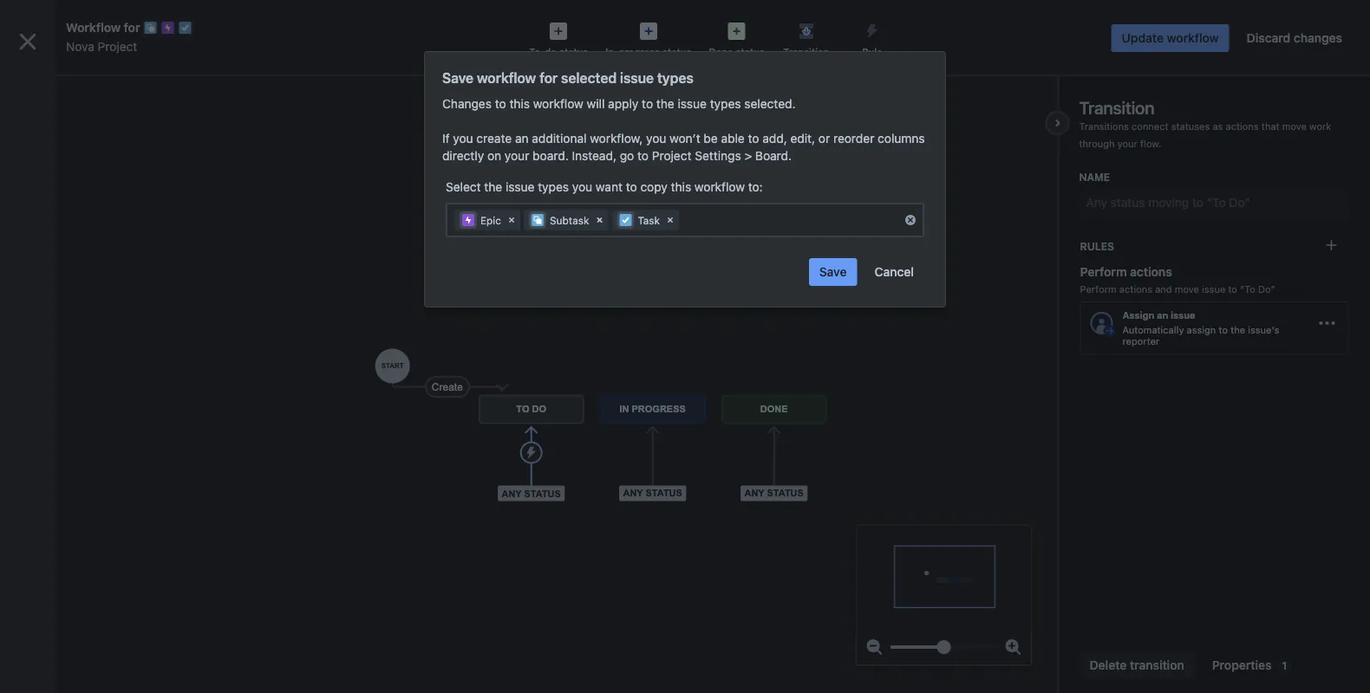 Task type: locate. For each thing, give the bounding box(es) containing it.
delete transition button
[[1079, 652, 1195, 680]]

1 horizontal spatial do"
[[1258, 284, 1275, 295]]

1 vertical spatial transition
[[1079, 97, 1154, 118]]

status
[[559, 46, 588, 58], [663, 46, 692, 58], [736, 46, 765, 58], [1111, 196, 1145, 210]]

actions up assign
[[1119, 284, 1152, 295]]

to up 'assign an issue automatically assign to the issue's reporter'
[[1228, 284, 1237, 295]]

add,
[[762, 131, 787, 146]]

0 horizontal spatial an
[[515, 131, 529, 146]]

an
[[515, 131, 529, 146], [1157, 310, 1168, 321]]

discard changes button
[[1236, 24, 1353, 52]]

task
[[638, 214, 660, 226]]

actions right the as at the right
[[1226, 121, 1259, 132]]

for inside transition dialog
[[124, 20, 140, 35]]

settings
[[88, 204, 133, 218]]

0 vertical spatial move
[[1282, 121, 1307, 132]]

and
[[1155, 284, 1172, 295]]

nova inside nova project software project
[[52, 76, 81, 91]]

clear image for epic
[[505, 213, 519, 227]]

0 vertical spatial do"
[[1229, 196, 1250, 210]]

0 horizontal spatial this
[[509, 97, 530, 111]]

will
[[587, 97, 605, 111]]

upgrade
[[50, 154, 101, 166]]

for up nova project
[[124, 20, 140, 35]]

assign
[[1123, 310, 1154, 321]]

workflow down 'save workflow for selected issue types'
[[533, 97, 583, 111]]

0 vertical spatial for
[[124, 20, 140, 35]]

transition
[[783, 46, 829, 58], [1079, 97, 1154, 118]]

save up changes
[[442, 70, 473, 86]]

moving
[[1148, 196, 1189, 210]]

0 vertical spatial this
[[509, 97, 530, 111]]

rule
[[862, 46, 882, 58]]

clear image right the epic
[[505, 213, 519, 227]]

nova
[[66, 39, 94, 54], [52, 76, 81, 91]]

0 horizontal spatial move
[[1175, 284, 1199, 295]]

workflow inside button
[[1167, 31, 1219, 45]]

nova project
[[66, 39, 137, 54]]

0 horizontal spatial for
[[124, 20, 140, 35]]

project inside changes to this workflow will apply to the issue types selected. if you create an additional workflow, you won't be able to add, edit, or reorder columns directly on your board. instead, go to project settings > board.
[[652, 149, 692, 163]]

to up the >
[[748, 131, 759, 146]]

project inside nova project software project
[[99, 94, 133, 106]]

project up software
[[84, 76, 126, 91]]

project right managed
[[153, 633, 187, 645]]

nova up software
[[52, 76, 81, 91]]

update workflow button
[[1111, 24, 1229, 52]]

Search field
[[1041, 10, 1214, 38]]

save
[[442, 70, 473, 86], [819, 265, 847, 279]]

for down do
[[539, 70, 558, 86]]

1 horizontal spatial "to
[[1240, 284, 1255, 295]]

or
[[819, 131, 830, 146]]

this
[[509, 97, 530, 111], [671, 180, 691, 194]]

do" right moving
[[1229, 196, 1250, 210]]

Zoom level range field
[[890, 630, 998, 665]]

0 vertical spatial perform
[[1080, 265, 1127, 279]]

won't
[[670, 131, 700, 146]]

the inside 'assign an issue automatically assign to the issue's reporter'
[[1231, 324, 1245, 336]]

be
[[704, 131, 718, 146]]

an right create
[[515, 131, 529, 146]]

you're in a team-managed project
[[21, 633, 187, 645]]

issue up 'assign an issue automatically assign to the issue's reporter'
[[1202, 284, 1225, 295]]

0 vertical spatial project
[[99, 94, 133, 106]]

save inside "button"
[[819, 265, 847, 279]]

epic
[[480, 214, 501, 226]]

0 vertical spatial an
[[515, 131, 529, 146]]

1 horizontal spatial transition
[[1079, 97, 1154, 118]]

"to
[[1207, 196, 1226, 210], [1240, 284, 1255, 295]]

types
[[657, 70, 693, 86], [710, 97, 741, 111], [538, 180, 569, 194], [58, 251, 90, 265]]

to right apply
[[642, 97, 653, 111]]

the left "issue's"
[[1231, 324, 1245, 336]]

issue up won't
[[678, 97, 707, 111]]

clear image left task icon
[[593, 213, 607, 227]]

clear image
[[663, 213, 677, 227]]

this up create
[[509, 97, 530, 111]]

for
[[124, 20, 140, 35], [539, 70, 558, 86]]

edit,
[[790, 131, 815, 146]]

0 vertical spatial save
[[442, 70, 473, 86]]

for inside dialog
[[539, 70, 558, 86]]

this right copy
[[671, 180, 691, 194]]

nova for nova project software project
[[52, 76, 81, 91]]

do"
[[1229, 196, 1250, 210], [1258, 284, 1275, 295]]

cancel button
[[864, 258, 924, 286]]

issue types
[[24, 251, 90, 265]]

move right and
[[1175, 284, 1199, 295]]

nova down workflow
[[66, 39, 94, 54]]

0 horizontal spatial your
[[505, 149, 529, 163]]

status right do
[[559, 46, 588, 58]]

to right want
[[626, 180, 637, 194]]

your left flow.
[[1117, 138, 1138, 150]]

you right if on the left top
[[453, 131, 473, 146]]

your down create
[[505, 149, 529, 163]]

to right go
[[637, 149, 649, 163]]

1 vertical spatial for
[[539, 70, 558, 86]]

issue types group
[[7, 235, 201, 459]]

0 vertical spatial you're
[[21, 123, 53, 135]]

1 horizontal spatial this
[[671, 180, 691, 194]]

project inside nova project software project
[[84, 76, 126, 91]]

selected
[[561, 70, 617, 86]]

save for save
[[819, 265, 847, 279]]

to right assign
[[1219, 324, 1228, 336]]

you're
[[21, 123, 53, 135], [21, 633, 52, 645]]

types right issue
[[58, 251, 90, 265]]

save workflow for selected issue types dialog
[[425, 52, 945, 307]]

jira software image
[[45, 13, 162, 34], [45, 13, 162, 34]]

1 horizontal spatial for
[[539, 70, 558, 86]]

1 vertical spatial perform
[[1080, 284, 1117, 295]]

to:
[[748, 180, 763, 194]]

you're up upgrade button
[[21, 123, 53, 135]]

"to right moving
[[1207, 196, 1226, 210]]

rule button
[[839, 17, 905, 59]]

1 horizontal spatial your
[[1117, 138, 1138, 150]]

1 clear image from the left
[[505, 213, 519, 227]]

in-
[[606, 46, 619, 58]]

1 vertical spatial you're
[[21, 633, 52, 645]]

transition up transitions
[[1079, 97, 1154, 118]]

0 horizontal spatial on
[[56, 123, 69, 135]]

0 horizontal spatial you
[[453, 131, 473, 146]]

0 vertical spatial transition
[[783, 46, 829, 58]]

workflow right 'update'
[[1167, 31, 1219, 45]]

you're for you're in a team-managed project
[[21, 633, 52, 645]]

to right changes
[[495, 97, 506, 111]]

epic image
[[461, 213, 475, 227]]

0 vertical spatial actions
[[1226, 121, 1259, 132]]

zoom in image
[[1003, 637, 1024, 658]]

project up plan
[[99, 94, 133, 106]]

perform
[[1080, 265, 1127, 279], [1080, 284, 1117, 295]]

selected.
[[744, 97, 796, 111]]

1 horizontal spatial clear image
[[593, 213, 607, 227]]

directly
[[442, 149, 484, 163]]

1 you're from the top
[[21, 123, 53, 135]]

transition up selected.
[[783, 46, 829, 58]]

1 vertical spatial nova
[[52, 76, 81, 91]]

project down won't
[[652, 149, 692, 163]]

0 horizontal spatial project
[[99, 94, 133, 106]]

nova project link
[[66, 36, 137, 57]]

changes
[[1294, 31, 1342, 45]]

discard changes
[[1247, 31, 1342, 45]]

transition inside 'popup button'
[[783, 46, 829, 58]]

issue
[[24, 251, 55, 265]]

0 horizontal spatial clear image
[[505, 213, 519, 227]]

0 horizontal spatial transition
[[783, 46, 829, 58]]

"to inside perform actions perform actions and move issue to "to do"
[[1240, 284, 1255, 295]]

software
[[52, 94, 96, 106]]

actions up and
[[1130, 265, 1172, 279]]

2 you're from the top
[[21, 633, 52, 645]]

on down create
[[487, 149, 501, 163]]

1 horizontal spatial save
[[819, 265, 847, 279]]

to
[[495, 97, 506, 111], [642, 97, 653, 111], [748, 131, 759, 146], [637, 149, 649, 163], [626, 180, 637, 194], [1192, 196, 1204, 210], [1228, 284, 1237, 295], [1219, 324, 1228, 336]]

0 vertical spatial "to
[[1207, 196, 1226, 210]]

close workflow editor image
[[14, 28, 42, 55]]

1 vertical spatial "to
[[1240, 284, 1255, 295]]

1 horizontal spatial on
[[487, 149, 501, 163]]

that
[[1262, 121, 1280, 132]]

move inside perform actions perform actions and move issue to "to do"
[[1175, 284, 1199, 295]]

project settings link
[[7, 194, 201, 228]]

2 horizontal spatial you
[[646, 131, 666, 146]]

workflow down settings
[[695, 180, 745, 194]]

automatically
[[1123, 324, 1184, 336]]

0 horizontal spatial do"
[[1229, 196, 1250, 210]]

0 horizontal spatial save
[[442, 70, 473, 86]]

project
[[99, 94, 133, 106], [153, 633, 187, 645]]

status right any
[[1111, 196, 1145, 210]]

nova inside transition dialog
[[66, 39, 94, 54]]

the up won't
[[656, 97, 674, 111]]

the right the select
[[484, 180, 502, 194]]

2 clear image from the left
[[593, 213, 607, 227]]

additional
[[532, 131, 587, 146]]

you're left the in in the bottom left of the page
[[21, 633, 52, 645]]

move
[[1282, 121, 1307, 132], [1175, 284, 1199, 295]]

the inside changes to this workflow will apply to the issue types selected. if you create an additional workflow, you won't be able to add, edit, or reorder columns directly on your board. instead, go to project settings > board.
[[656, 97, 674, 111]]

1 horizontal spatial move
[[1282, 121, 1307, 132]]

types down in-progress status
[[657, 70, 693, 86]]

clear image
[[505, 213, 519, 227], [593, 213, 607, 227]]

project down workflow for on the left
[[98, 39, 137, 54]]

1 vertical spatial on
[[487, 149, 501, 163]]

reorder
[[833, 131, 874, 146]]

0 vertical spatial nova
[[66, 39, 94, 54]]

on up upgrade button
[[56, 123, 69, 135]]

1 vertical spatial do"
[[1258, 284, 1275, 295]]

work
[[1309, 121, 1331, 132]]

1 vertical spatial this
[[671, 180, 691, 194]]

workflow
[[66, 20, 121, 35]]

1 vertical spatial save
[[819, 265, 847, 279]]

the
[[656, 97, 674, 111], [72, 123, 88, 135], [484, 180, 502, 194], [1231, 324, 1245, 336]]

issue up assign
[[1171, 310, 1195, 321]]

move right "that"
[[1282, 121, 1307, 132]]

you left won't
[[646, 131, 666, 146]]

workflow for
[[66, 20, 140, 35]]

transition for transition
[[783, 46, 829, 58]]

to-do status
[[529, 46, 588, 58]]

workflow down to- at the left
[[477, 70, 536, 86]]

do" up "issue's"
[[1258, 284, 1275, 295]]

1 vertical spatial an
[[1157, 310, 1168, 321]]

an up automatically
[[1157, 310, 1168, 321]]

actions
[[1226, 121, 1259, 132], [1130, 265, 1172, 279], [1119, 284, 1152, 295]]

save left cancel at the top right
[[819, 265, 847, 279]]

1 horizontal spatial you
[[572, 180, 592, 194]]

1 vertical spatial project
[[153, 633, 187, 645]]

types up able
[[710, 97, 741, 111]]

you left want
[[572, 180, 592, 194]]

to inside 'assign an issue automatically assign to the issue's reporter'
[[1219, 324, 1228, 336]]

on inside changes to this workflow will apply to the issue types selected. if you create an additional workflow, you won't be able to add, edit, or reorder columns directly on your board. instead, go to project settings > board.
[[487, 149, 501, 163]]

transition inside the transition transitions connect statuses as actions that move work through your flow.
[[1079, 97, 1154, 118]]

you
[[453, 131, 473, 146], [646, 131, 666, 146], [572, 180, 592, 194]]

workflow
[[1167, 31, 1219, 45], [477, 70, 536, 86], [533, 97, 583, 111], [695, 180, 745, 194]]

1 vertical spatial move
[[1175, 284, 1199, 295]]

1 horizontal spatial an
[[1157, 310, 1168, 321]]

"to up "issue's"
[[1240, 284, 1255, 295]]

an inside changes to this workflow will apply to the issue types selected. if you create an additional workflow, you won't be able to add, edit, or reorder columns directly on your board. instead, go to project settings > board.
[[515, 131, 529, 146]]

any
[[1086, 196, 1107, 210]]

zoom out image
[[864, 637, 885, 658]]

reporter
[[1123, 336, 1160, 347]]



Task type: describe. For each thing, give the bounding box(es) containing it.
copy
[[640, 180, 668, 194]]

>
[[744, 149, 752, 163]]

in-progress status button
[[597, 17, 700, 59]]

issue up subtask image
[[506, 180, 535, 194]]

columns
[[878, 131, 925, 146]]

create button
[[632, 10, 691, 38]]

nova for nova project
[[66, 39, 94, 54]]

transition for transition transitions connect statuses as actions that move work through your flow.
[[1079, 97, 1154, 118]]

assign an issue automatically assign to the issue's reporter
[[1123, 310, 1280, 347]]

properties
[[1212, 659, 1272, 673]]

your inside changes to this workflow will apply to the issue types selected. if you create an additional workflow, you won't be able to add, edit, or reorder columns directly on your board. instead, go to project settings > board.
[[505, 149, 529, 163]]

select the issue types you want to copy this workflow to:
[[446, 180, 763, 194]]

managed
[[104, 633, 150, 645]]

free
[[91, 123, 114, 135]]

primary element
[[10, 0, 1041, 48]]

name
[[1079, 171, 1110, 183]]

assign
[[1187, 324, 1216, 336]]

if
[[442, 131, 450, 146]]

plan
[[117, 123, 138, 135]]

task image
[[619, 213, 633, 227]]

status down create button in the top of the page
[[663, 46, 692, 58]]

done status button
[[700, 17, 773, 59]]

issue down progress
[[620, 70, 654, 86]]

changes to this workflow will apply to the issue types selected. if you create an additional workflow, you won't be able to add, edit, or reorder columns directly on your board. instead, go to project settings > board.
[[442, 97, 925, 163]]

team-
[[75, 633, 104, 645]]

changes
[[442, 97, 492, 111]]

to-
[[529, 46, 545, 58]]

2 vertical spatial actions
[[1119, 284, 1152, 295]]

connect
[[1132, 121, 1169, 132]]

upgrade button
[[22, 146, 114, 174]]

create banner
[[0, 0, 1370, 49]]

transitions
[[1079, 121, 1129, 132]]

2 perform from the top
[[1080, 284, 1117, 295]]

to right moving
[[1192, 196, 1204, 210]]

cancel
[[875, 265, 914, 279]]

clear image
[[904, 213, 917, 227]]

create
[[476, 131, 512, 146]]

types down board.
[[538, 180, 569, 194]]

issue inside perform actions perform actions and move issue to "to do"
[[1202, 284, 1225, 295]]

transition
[[1130, 659, 1184, 673]]

progress
[[619, 46, 660, 58]]

go
[[620, 149, 634, 163]]

to-do status button
[[520, 17, 597, 59]]

add rule image
[[1325, 238, 1338, 252]]

nova project software project
[[52, 76, 133, 106]]

do
[[545, 46, 557, 58]]

flow.
[[1140, 138, 1161, 150]]

update workflow
[[1122, 31, 1219, 45]]

transition dialog
[[0, 0, 1370, 694]]

in
[[55, 633, 64, 645]]

save for save workflow for selected issue types
[[442, 70, 473, 86]]

any status moving to "to do"
[[1086, 196, 1250, 210]]

create
[[642, 16, 680, 31]]

select
[[446, 180, 481, 194]]

an inside 'assign an issue automatically assign to the issue's reporter'
[[1157, 310, 1168, 321]]

settings
[[695, 149, 741, 163]]

transition transitions connect statuses as actions that move work through your flow.
[[1079, 97, 1331, 150]]

0 horizontal spatial "to
[[1207, 196, 1226, 210]]

board.
[[533, 149, 569, 163]]

subtask image
[[531, 213, 545, 227]]

1 horizontal spatial project
[[153, 633, 187, 645]]

the left free
[[72, 123, 88, 135]]

issue inside 'assign an issue automatically assign to the issue's reporter'
[[1171, 310, 1195, 321]]

0 vertical spatial on
[[56, 123, 69, 135]]

1
[[1282, 660, 1287, 672]]

want
[[596, 180, 623, 194]]

done status
[[709, 46, 765, 58]]

through
[[1079, 138, 1115, 150]]

statuses
[[1171, 121, 1210, 132]]

project left the "settings" on the top of the page
[[45, 204, 85, 218]]

you're for you're on the free plan
[[21, 123, 53, 135]]

save workflow for selected issue types
[[442, 70, 693, 86]]

transition button
[[773, 17, 839, 59]]

able
[[721, 131, 745, 146]]

instead,
[[572, 149, 617, 163]]

workflow,
[[590, 131, 643, 146]]

1 vertical spatial actions
[[1130, 265, 1172, 279]]

a
[[66, 633, 72, 645]]

your inside the transition transitions connect statuses as actions that move work through your flow.
[[1117, 138, 1138, 150]]

1 perform from the top
[[1080, 265, 1127, 279]]

done
[[709, 46, 733, 58]]

issue's
[[1248, 324, 1280, 336]]

you're in the workflow viewfinder, use the arrow keys to move it element
[[857, 526, 1031, 630]]

issue inside changes to this workflow will apply to the issue types selected. if you create an additional workflow, you won't be able to add, edit, or reorder columns directly on your board. instead, go to project settings > board.
[[678, 97, 707, 111]]

project settings
[[45, 204, 133, 218]]

this inside changes to this workflow will apply to the issue types selected. if you create an additional workflow, you won't be able to add, edit, or reorder columns directly on your board. instead, go to project settings > board.
[[509, 97, 530, 111]]

types inside changes to this workflow will apply to the issue types selected. if you create an additional workflow, you won't be able to add, edit, or reorder columns directly on your board. instead, go to project settings > board.
[[710, 97, 741, 111]]

apply
[[608, 97, 639, 111]]

update
[[1122, 31, 1164, 45]]

delete
[[1090, 659, 1127, 673]]

save button
[[809, 258, 857, 286]]

to inside perform actions perform actions and move issue to "to do"
[[1228, 284, 1237, 295]]

project inside transition dialog
[[98, 39, 137, 54]]

rules
[[1080, 240, 1114, 252]]

move inside the transition transitions connect statuses as actions that move work through your flow.
[[1282, 121, 1307, 132]]

as
[[1213, 121, 1223, 132]]

actions inside the transition transitions connect statuses as actions that move work through your flow.
[[1226, 121, 1259, 132]]

perform actions perform actions and move issue to "to do"
[[1080, 265, 1275, 295]]

status right done
[[736, 46, 765, 58]]

subtask
[[550, 214, 589, 226]]

types inside group
[[58, 251, 90, 265]]

do" inside perform actions perform actions and move issue to "to do"
[[1258, 284, 1275, 295]]

clear image for subtask
[[593, 213, 607, 227]]

board.
[[755, 149, 792, 163]]

in-progress status
[[606, 46, 692, 58]]

workflow inside changes to this workflow will apply to the issue types selected. if you create an additional workflow, you won't be able to add, edit, or reorder columns directly on your board. instead, go to project settings > board.
[[533, 97, 583, 111]]



Task type: vqa. For each thing, say whether or not it's contained in the screenshot.
transition
yes



